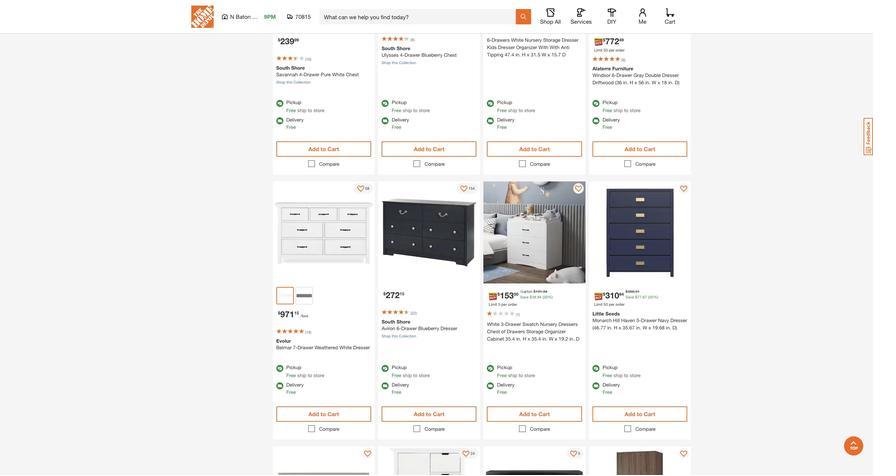 Task type: describe. For each thing, give the bounding box(es) containing it.
all
[[555, 18, 561, 25]]

3-
[[501, 322, 506, 327]]

2 with from the left
[[550, 44, 560, 50]]

navy
[[659, 318, 670, 324]]

(36
[[616, 80, 622, 86]]

1
[[517, 312, 519, 317]]

19
[[306, 330, 311, 335]]

seeds
[[606, 311, 620, 317]]

6- for alaterre furniture windsor 6-drawer gray double dresser driftwood (36 in. h x 56 in. w x 18 in. d)
[[612, 72, 617, 78]]

$ for 310
[[603, 292, 606, 297]]

drawers inside 6-drawers white nursery storage dresser kids dresser organizer with with anti tipping 47.4 in. h x 31.5 w x 15.7 d
[[492, 37, 510, 43]]

67
[[643, 295, 647, 300]]

31
[[636, 289, 640, 294]]

1 with from the left
[[539, 44, 549, 50]]

x down hill
[[619, 325, 622, 331]]

38
[[532, 295, 537, 300]]

$ for 971
[[278, 311, 281, 316]]

15 for 272
[[400, 292, 405, 297]]

services
[[571, 18, 592, 25]]

%) inside /carton $ 191 . 94 save $ 38 . 94 ( 20 %) limit 5 per order
[[548, 295, 553, 300]]

16
[[306, 57, 311, 61]]

aviron
[[382, 326, 396, 332]]

35.67
[[623, 325, 635, 331]]

shop all
[[541, 18, 561, 25]]

chest for south shore ulysses 4-drawer blueberry chest shop this collection
[[444, 52, 457, 58]]

( 22 )
[[411, 311, 417, 316]]

$ 388 . 31 save $ 77 . 67 ( 20 %) limit 50 per order
[[595, 289, 659, 307]]

south shore ulysses 4-drawer blueberry chest shop this collection
[[382, 45, 457, 65]]

shop inside button
[[541, 18, 554, 25]]

me
[[639, 18, 647, 25]]

153
[[500, 291, 514, 301]]

6
[[412, 37, 414, 42]]

shore for 259
[[397, 45, 411, 51]]

available shipping image for windsor 6-drawer gray double dresser driftwood (36 in. h x 56 in. w x 18 in. d) image
[[593, 118, 600, 125]]

( 16 )
[[305, 57, 312, 61]]

save inside $ 388 . 31 save $ 77 . 67 ( 20 %) limit 50 per order
[[626, 295, 635, 300]]

$ 310 64
[[603, 291, 624, 301]]

4- for savannah
[[299, 71, 304, 77]]

drawer inside little seeds monarch hill haven 5-drawer navy dresser (46.77 in. h x 35.67 in. w x 19.68 in. d)
[[642, 318, 657, 324]]

feedback link image
[[864, 118, 874, 156]]

limit inside $ 388 . 31 save $ 77 . 67 ( 20 %) limit 50 per order
[[595, 303, 603, 307]]

18
[[662, 80, 668, 86]]

savannah
[[276, 71, 298, 77]]

$ 772 49
[[603, 36, 624, 46]]

x down swatch
[[528, 336, 531, 342]]

( for ( 8 )
[[622, 58, 623, 62]]

collection for 272
[[399, 334, 416, 339]]

$ 239 99
[[278, 36, 299, 46]]

) for ( 1 )
[[519, 312, 520, 317]]

dresser inside alaterre furniture windsor 6-drawer gray double dresser driftwood (36 in. h x 56 in. w x 18 in. d)
[[663, 72, 679, 78]]

rustic grey image
[[297, 288, 312, 304]]

storage inside "white 3-drawer swatch nursery dressers chest of drawers storage organizer cabinet 35.4 in. h x 35.4 in. w x 19.2 in. d"
[[527, 329, 544, 335]]

) for ( 6 )
[[414, 37, 415, 42]]

shore inside south shore savannah 4-drawer pure white chest shop this collection
[[291, 65, 305, 71]]

58 button
[[354, 184, 373, 194]]

display image inside 5 dropdown button
[[571, 451, 578, 458]]

shop this collection link for 259
[[382, 60, 416, 65]]

little
[[593, 311, 605, 317]]

5-
[[637, 318, 642, 324]]

south shore aviron 6-drawer blueberry dresser shop this collection
[[382, 319, 458, 339]]

order inside $ 388 . 31 save $ 77 . 67 ( 20 %) limit 50 per order
[[616, 303, 625, 307]]

white inside "white 3-drawer swatch nursery dressers chest of drawers storage organizer cabinet 35.4 in. h x 35.4 in. w x 19.2 in. d"
[[487, 322, 500, 327]]

evolur belmar 7-drawer weathered white dresser
[[276, 338, 370, 351]]

weathered white image
[[278, 289, 293, 304]]

50 inside $ 388 . 31 save $ 77 . 67 ( 20 %) limit 50 per order
[[604, 303, 608, 307]]

diy button
[[601, 8, 624, 25]]

24
[[471, 452, 475, 456]]

save inside /carton $ 191 . 94 save $ 38 . 94 ( 20 %) limit 5 per order
[[521, 295, 529, 300]]

31.5
[[531, 52, 541, 58]]

772
[[606, 36, 620, 46]]

154 button
[[457, 184, 479, 194]]

x left "19.68"
[[649, 325, 652, 331]]

white 3-drawer swatch nursery dressers chest of drawers storage organizer cabinet 35.4 in. h x 35.4 in. w x 19.2 in. d image
[[484, 182, 586, 284]]

rouge
[[252, 13, 269, 20]]

blueberry for 272
[[419, 326, 440, 332]]

19.68
[[653, 325, 665, 331]]

blueberry for 259
[[422, 52, 443, 58]]

me button
[[632, 8, 654, 25]]

limit 50 per order
[[595, 48, 625, 52]]

259
[[386, 17, 400, 27]]

available for pickup image
[[276, 366, 283, 373]]

( 19 )
[[305, 330, 312, 335]]

cabinet
[[487, 336, 504, 342]]

56
[[639, 80, 644, 86]]

haven
[[622, 318, 636, 324]]

windsor 6-drawer gray double dresser driftwood (36 in. h x 56 in. w x 18 in. d) image
[[589, 0, 692, 10]]

( for ( 16 )
[[305, 57, 306, 61]]

collection for 259
[[399, 60, 416, 65]]

south shore savannah 4-drawer pure white chest shop this collection
[[276, 65, 359, 84]]

display image inside the 58 dropdown button
[[357, 186, 364, 193]]

available shipping image for 272
[[382, 383, 389, 390]]

alaterre furniture windsor 6-drawer gray double dresser driftwood (36 in. h x 56 in. w x 18 in. d)
[[593, 66, 680, 86]]

47.4
[[505, 52, 515, 58]]

6-drawers white nursery storage dresser kids dresser organizer with with anti tipping 47.4 in. h x 31.5 w x 15.7 d link
[[487, 36, 583, 58]]

%) inside $ 388 . 31 save $ 77 . 67 ( 20 %) limit 50 per order
[[654, 295, 659, 300]]

organizer inside 6-drawers white nursery storage dresser kids dresser organizer with with anti tipping 47.4 in. h x 31.5 w x 15.7 d
[[517, 44, 538, 50]]

x left 18
[[658, 80, 661, 86]]

nursery inside 6-drawers white nursery storage dresser kids dresser organizer with with anti tipping 47.4 in. h x 31.5 w x 15.7 d
[[525, 37, 542, 43]]

drawer inside south shore savannah 4-drawer pure white chest shop this collection
[[304, 71, 320, 77]]

w inside "white 3-drawer swatch nursery dressers chest of drawers storage organizer cabinet 35.4 in. h x 35.4 in. w x 19.2 in. d"
[[549, 336, 554, 342]]

double
[[646, 72, 661, 78]]

baton
[[236, 13, 251, 20]]

w inside 6-drawers white nursery storage dresser kids dresser organizer with with anti tipping 47.4 in. h x 31.5 w x 15.7 d
[[542, 52, 547, 58]]

$ for 225
[[489, 18, 492, 23]]

display image inside 154 dropdown button
[[461, 186, 468, 193]]

shore for 272
[[397, 319, 411, 325]]

1 50 from the top
[[604, 48, 608, 52]]

( 6 )
[[411, 37, 415, 42]]

brown 2-drawers kids armoires wardrobe with hanging rods, drawers, shelves (19.1 in. d x 31.5 in. w x 71.1 in. h) image
[[589, 447, 692, 476]]

cart for available shipping image for ulysses 4-drawer blueberry chest image
[[433, 146, 445, 153]]

d) for navy
[[673, 325, 678, 331]]

/carton inside $ 225 00 /carton
[[512, 21, 524, 26]]

58
[[365, 186, 370, 191]]

77
[[638, 295, 642, 300]]

cart for available shipping icon associated with $
[[539, 411, 550, 418]]

15.7
[[552, 52, 561, 58]]

diy
[[608, 18, 617, 25]]

alaterre
[[593, 66, 611, 72]]

15 for 971
[[294, 311, 299, 316]]

$ 153 00
[[498, 291, 519, 301]]

x left 31.5
[[527, 52, 530, 58]]

white inside south shore savannah 4-drawer pure white chest shop this collection
[[332, 71, 345, 77]]

) for ( 16 )
[[311, 57, 312, 61]]

shop this collection link for 272
[[382, 334, 416, 339]]

( inside /carton $ 191 . 94 save $ 38 . 94 ( 20 %) limit 5 per order
[[543, 295, 544, 300]]

239
[[281, 36, 294, 46]]

per inside /carton $ 191 . 94 save $ 38 . 94 ( 20 %) limit 5 per order
[[502, 303, 507, 307]]

espresso image
[[297, 15, 312, 30]]

( 1 )
[[516, 312, 520, 317]]

$ for 153
[[498, 292, 500, 297]]

/carton inside /carton $ 191 . 94 save $ 38 . 94 ( 20 %) limit 5 per order
[[521, 289, 533, 294]]

9pm
[[264, 13, 276, 20]]

driftwood gray image
[[594, 15, 609, 30]]

shop inside south shore ulysses 4-drawer blueberry chest shop this collection
[[382, 60, 391, 65]]

h inside 6-drawers white nursery storage dresser kids dresser organizer with with anti tipping 47.4 in. h x 31.5 w x 15.7 d
[[522, 52, 526, 58]]

/carton $ 191 . 94 save $ 38 . 94 ( 20 %) limit 5 per order
[[489, 289, 553, 307]]

0 horizontal spatial 94
[[538, 295, 542, 300]]

) for ( 8 )
[[625, 58, 626, 62]]

310
[[606, 291, 620, 301]]

gray
[[634, 72, 644, 78]]

191
[[536, 289, 542, 294]]

drawer inside "white 3-drawer swatch nursery dressers chest of drawers storage organizer cabinet 35.4 in. h x 35.4 in. w x 19.2 in. d"
[[506, 322, 522, 327]]

49
[[620, 37, 624, 42]]

this for 272
[[392, 334, 398, 339]]

shop inside south shore savannah 4-drawer pure white chest shop this collection
[[276, 80, 286, 84]]

dressers
[[559, 322, 578, 327]]

) for ( 22 )
[[416, 311, 417, 316]]

70815
[[296, 13, 311, 20]]

white 3-drawer swatch nursery dressers chest of drawers storage organizer cabinet 35.4 in. h x 35.4 in. w x 19.2 in. d
[[487, 322, 580, 342]]

pure
[[321, 71, 331, 77]]



Task type: vqa. For each thing, say whether or not it's contained in the screenshot.
4 to the middle
no



Task type: locate. For each thing, give the bounding box(es) containing it.
chest inside south shore savannah 4-drawer pure white chest shop this collection
[[346, 71, 359, 77]]

/carton right 225
[[512, 21, 524, 26]]

south inside south shore aviron 6-drawer blueberry dresser shop this collection
[[382, 319, 396, 325]]

d) right 18
[[675, 80, 680, 86]]

white 3-drawer swatch nursery dressers chest of drawers storage organizer cabinet 35.4 in. h x 35.4 in. w x 19.2 in. d link
[[487, 321, 583, 343]]

0 vertical spatial blueberry
[[422, 52, 443, 58]]

order down 64
[[616, 303, 625, 307]]

x left 19.2
[[555, 336, 558, 342]]

0 horizontal spatial organizer
[[517, 44, 538, 50]]

24 button
[[459, 449, 479, 460]]

chest inside "white 3-drawer swatch nursery dressers chest of drawers storage organizer cabinet 35.4 in. h x 35.4 in. w x 19.2 in. d"
[[487, 329, 500, 335]]

7-
[[293, 345, 298, 351]]

0 vertical spatial d
[[563, 52, 566, 58]]

) down /carton $ 191 . 94 save $ 38 . 94 ( 20 %) limit 5 per order
[[519, 312, 520, 317]]

$ inside $ 259 99
[[384, 18, 386, 23]]

1 horizontal spatial with
[[550, 44, 560, 50]]

save
[[521, 295, 529, 300], [626, 295, 635, 300]]

64
[[620, 292, 624, 297]]

available shipping image
[[276, 118, 283, 125], [382, 383, 389, 390], [487, 383, 494, 390], [593, 383, 600, 390]]

1 vertical spatial storage
[[527, 329, 544, 335]]

organizer
[[517, 44, 538, 50], [545, 329, 566, 335]]

35.4
[[506, 336, 515, 342], [532, 336, 541, 342]]

8
[[623, 58, 625, 62]]

2 vertical spatial this
[[392, 334, 398, 339]]

blueberry inside south shore aviron 6-drawer blueberry dresser shop this collection
[[419, 326, 440, 332]]

.
[[542, 289, 544, 294], [635, 289, 636, 294], [537, 295, 538, 300], [642, 295, 643, 300]]

south up the aviron
[[382, 319, 396, 325]]

weathered
[[315, 345, 338, 351]]

display image
[[681, 186, 688, 193], [365, 451, 371, 458], [463, 451, 470, 458], [571, 451, 578, 458]]

organizer up 31.5
[[517, 44, 538, 50]]

order down "49"
[[616, 48, 625, 52]]

$
[[384, 18, 386, 23], [489, 18, 492, 23], [278, 37, 281, 42], [603, 37, 606, 42], [534, 289, 536, 294], [626, 289, 628, 294], [384, 292, 386, 297], [498, 292, 500, 297], [603, 292, 606, 297], [530, 295, 532, 300], [636, 295, 638, 300], [278, 311, 281, 316]]

2 35.4 from the left
[[532, 336, 541, 342]]

per inside $ 388 . 31 save $ 77 . 67 ( 20 %) limit 50 per order
[[609, 303, 615, 307]]

What can we help you find today? search field
[[324, 9, 516, 24]]

drawers up kids
[[492, 37, 510, 43]]

0 vertical spatial storage
[[544, 37, 561, 43]]

this down savannah
[[287, 80, 293, 84]]

94 right the 191 at the right of page
[[544, 289, 548, 294]]

$ 272 15
[[384, 291, 405, 300]]

$ inside $ 971 15 /box
[[278, 311, 281, 316]]

add to cart
[[309, 146, 339, 153], [414, 146, 445, 153], [520, 146, 550, 153], [625, 146, 656, 153], [309, 411, 339, 418], [414, 411, 445, 418], [520, 411, 550, 418], [625, 411, 656, 418]]

h inside little seeds monarch hill haven 5-drawer navy dresser (46.77 in. h x 35.67 in. w x 19.68 in. d)
[[614, 325, 618, 331]]

1 vertical spatial 94
[[538, 295, 542, 300]]

154
[[469, 186, 475, 191]]

chest inside south shore ulysses 4-drawer blueberry chest shop this collection
[[444, 52, 457, 58]]

shop left all
[[541, 18, 554, 25]]

$ for 772
[[603, 37, 606, 42]]

2 vertical spatial south
[[382, 319, 396, 325]]

1 20 from the left
[[544, 295, 548, 300]]

6- right the aviron
[[397, 326, 402, 332]]

this inside south shore savannah 4-drawer pure white chest shop this collection
[[287, 80, 293, 84]]

storage
[[544, 37, 561, 43], [527, 329, 544, 335]]

belmar 4-drawer weathered white chest with shelves image
[[378, 447, 480, 476]]

w inside little seeds monarch hill haven 5-drawer navy dresser (46.77 in. h x 35.67 in. w x 19.68 in. d)
[[643, 325, 648, 331]]

$ 971 15 /box
[[278, 310, 309, 320]]

drawer inside south shore aviron 6-drawer blueberry dresser shop this collection
[[402, 326, 417, 332]]

dresser
[[562, 37, 579, 43], [499, 44, 515, 50], [663, 72, 679, 78], [671, 318, 688, 324], [441, 326, 458, 332], [353, 345, 370, 351]]

display image
[[357, 186, 364, 193], [461, 186, 468, 193], [576, 186, 583, 193], [681, 451, 688, 458]]

50 down the 772
[[604, 48, 608, 52]]

of
[[502, 329, 506, 335]]

d
[[563, 52, 566, 58], [576, 336, 580, 342]]

1 horizontal spatial 94
[[544, 289, 548, 294]]

drawer down "19"
[[298, 345, 314, 351]]

0 horizontal spatial with
[[539, 44, 549, 50]]

white left 3-
[[487, 322, 500, 327]]

1 vertical spatial south
[[276, 65, 290, 71]]

0 vertical spatial organizer
[[517, 44, 538, 50]]

0 vertical spatial 5
[[499, 303, 501, 307]]

22
[[412, 311, 416, 316]]

1 vertical spatial /carton
[[521, 289, 533, 294]]

1 vertical spatial shop this collection link
[[276, 80, 311, 84]]

2 vertical spatial collection
[[399, 334, 416, 339]]

4- right savannah
[[299, 71, 304, 77]]

0 vertical spatial d)
[[675, 80, 680, 86]]

h inside "white 3-drawer swatch nursery dressers chest of drawers storage organizer cabinet 35.4 in. h x 35.4 in. w x 19.2 in. d"
[[523, 336, 527, 342]]

blueberry inside south shore ulysses 4-drawer blueberry chest shop this collection
[[422, 52, 443, 58]]

h inside alaterre furniture windsor 6-drawer gray double dresser driftwood (36 in. h x 56 in. w x 18 in. d)
[[630, 80, 634, 86]]

00 left 38
[[514, 292, 519, 297]]

h left 31.5
[[522, 52, 526, 58]]

available shipping image for $
[[487, 383, 494, 390]]

0 vertical spatial 15
[[400, 292, 405, 297]]

1 vertical spatial 00
[[514, 292, 519, 297]]

( for ( 1 )
[[516, 312, 517, 317]]

collection
[[399, 60, 416, 65], [294, 80, 311, 84], [399, 334, 416, 339]]

15 inside $ 971 15 /box
[[294, 311, 299, 316]]

1 horizontal spatial d
[[576, 336, 580, 342]]

1 vertical spatial blueberry
[[419, 326, 440, 332]]

$ inside $ 310 64
[[603, 292, 606, 297]]

6- up kids
[[487, 37, 492, 43]]

4- for ulysses
[[400, 52, 405, 58]]

2 horizontal spatial 6-
[[612, 72, 617, 78]]

w inside alaterre furniture windsor 6-drawer gray double dresser driftwood (36 in. h x 56 in. w x 18 in. d)
[[652, 80, 657, 86]]

1 vertical spatial organizer
[[545, 329, 566, 335]]

(46.77
[[593, 325, 606, 331]]

with up 15.7
[[550, 44, 560, 50]]

1 vertical spatial d
[[576, 336, 580, 342]]

2 20 from the left
[[650, 295, 654, 300]]

$ inside $ 272 15
[[384, 292, 386, 297]]

%) right 67
[[654, 295, 659, 300]]

kids
[[487, 44, 497, 50]]

nursery inside "white 3-drawer swatch nursery dressers chest of drawers storage organizer cabinet 35.4 in. h x 35.4 in. w x 19.2 in. d"
[[541, 322, 558, 327]]

00 for 225
[[506, 18, 510, 23]]

0 vertical spatial chest
[[444, 52, 457, 58]]

0 vertical spatial 6-
[[487, 37, 492, 43]]

99 for 259
[[400, 18, 405, 23]]

pure white image
[[278, 15, 293, 30]]

00 inside $ 225 00 /carton
[[506, 18, 510, 23]]

$ inside $ 153 00
[[498, 292, 500, 297]]

belmar 7-drawer weathered white dresser image
[[273, 182, 375, 284]]

drawers right of
[[507, 329, 525, 335]]

with
[[539, 44, 549, 50], [550, 44, 560, 50]]

$ inside $ 772 49
[[603, 37, 606, 42]]

drawer down 1
[[506, 322, 522, 327]]

drawer
[[405, 52, 421, 58], [304, 71, 320, 77], [617, 72, 633, 78], [642, 318, 657, 324], [506, 322, 522, 327], [402, 326, 417, 332], [298, 345, 314, 351]]

%)
[[548, 295, 553, 300], [654, 295, 659, 300]]

1 vertical spatial 15
[[294, 311, 299, 316]]

) for ( 19 )
[[311, 330, 312, 335]]

nursery right swatch
[[541, 322, 558, 327]]

cart
[[665, 18, 676, 25], [328, 146, 339, 153], [433, 146, 445, 153], [539, 146, 550, 153], [644, 146, 656, 153], [328, 411, 339, 418], [433, 411, 445, 418], [539, 411, 550, 418], [644, 411, 656, 418]]

shore inside south shore ulysses 4-drawer blueberry chest shop this collection
[[397, 45, 411, 51]]

( up furniture
[[622, 58, 623, 62]]

0 horizontal spatial 4-
[[299, 71, 304, 77]]

1 vertical spatial nursery
[[541, 322, 558, 327]]

pickup free ship to store
[[287, 100, 325, 113], [392, 100, 430, 113], [498, 100, 536, 113], [603, 100, 641, 113], [287, 365, 325, 379], [392, 365, 430, 379], [498, 365, 536, 379], [603, 365, 641, 379]]

) up south shore savannah 4-drawer pure white chest shop this collection
[[311, 57, 312, 61]]

1 vertical spatial 50
[[604, 303, 608, 307]]

aviron 6-drawer blueberry dresser image
[[378, 182, 480, 284]]

savannah 4-drawer pure white chest image
[[273, 0, 375, 10]]

) up evolur belmar 7-drawer weathered white dresser
[[311, 330, 312, 335]]

evolur
[[276, 338, 291, 344]]

w left 19.2
[[549, 336, 554, 342]]

1 35.4 from the left
[[506, 336, 515, 342]]

white inside evolur belmar 7-drawer weathered white dresser
[[340, 345, 352, 351]]

( for ( 19 )
[[305, 330, 306, 335]]

( 8 )
[[622, 58, 626, 62]]

services button
[[571, 8, 593, 25]]

99 for 239
[[294, 37, 299, 42]]

(
[[411, 37, 412, 42], [305, 57, 306, 61], [622, 58, 623, 62], [543, 295, 544, 300], [649, 295, 650, 300], [411, 311, 412, 316], [516, 312, 517, 317], [305, 330, 306, 335]]

6- inside 6-drawers white nursery storage dresser kids dresser organizer with with anti tipping 47.4 in. h x 31.5 w x 15.7 d
[[487, 37, 492, 43]]

$ 259 99
[[384, 17, 405, 27]]

971
[[281, 310, 294, 320]]

$ inside $ 225 00 /carton
[[489, 18, 492, 23]]

1 vertical spatial collection
[[294, 80, 311, 84]]

20 inside $ 388 . 31 save $ 77 . 67 ( 20 %) limit 50 per order
[[650, 295, 654, 300]]

1 vertical spatial this
[[287, 80, 293, 84]]

( for ( 22 )
[[411, 311, 412, 316]]

0 horizontal spatial save
[[521, 295, 529, 300]]

drawer inside evolur belmar 7-drawer weathered white dresser
[[298, 345, 314, 351]]

1 horizontal spatial %)
[[654, 295, 659, 300]]

display image inside the 24 dropdown button
[[463, 451, 470, 458]]

$ for 239
[[278, 37, 281, 42]]

hill
[[614, 318, 620, 324]]

per
[[609, 48, 615, 52], [502, 303, 507, 307], [609, 303, 615, 307]]

0 horizontal spatial 00
[[506, 18, 510, 23]]

this inside south shore aviron 6-drawer blueberry dresser shop this collection
[[392, 334, 398, 339]]

south for 272
[[382, 319, 396, 325]]

shop this collection link
[[382, 60, 416, 65], [276, 80, 311, 84], [382, 334, 416, 339]]

20 right 38
[[544, 295, 548, 300]]

1 horizontal spatial 20
[[650, 295, 654, 300]]

save left 38
[[521, 295, 529, 300]]

50 down '310'
[[604, 303, 608, 307]]

drawer down furniture
[[617, 72, 633, 78]]

388
[[628, 289, 635, 294]]

drawer up "19.68"
[[642, 318, 657, 324]]

1 horizontal spatial save
[[626, 295, 635, 300]]

5 inside /carton $ 191 . 94 save $ 38 . 94 ( 20 %) limit 5 per order
[[499, 303, 501, 307]]

0 horizontal spatial 20
[[544, 295, 548, 300]]

limit inside /carton $ 191 . 94 save $ 38 . 94 ( 20 %) limit 5 per order
[[489, 303, 498, 307]]

225
[[492, 17, 506, 27]]

1 vertical spatial 4-
[[299, 71, 304, 77]]

( for ( 6 )
[[411, 37, 412, 42]]

2 vertical spatial shore
[[397, 319, 411, 325]]

0 vertical spatial drawers
[[492, 37, 510, 43]]

( up south shore ulysses 4-drawer blueberry chest shop this collection
[[411, 37, 412, 42]]

furniture
[[613, 66, 634, 72]]

4-
[[400, 52, 405, 58], [299, 71, 304, 77]]

35.4 down swatch
[[532, 336, 541, 342]]

272
[[386, 291, 400, 300]]

shore up savannah
[[291, 65, 305, 71]]

w left "19.68"
[[643, 325, 648, 331]]

0 vertical spatial nursery
[[525, 37, 542, 43]]

collection inside south shore savannah 4-drawer pure white chest shop this collection
[[294, 80, 311, 84]]

shop inside south shore aviron 6-drawer blueberry dresser shop this collection
[[382, 334, 391, 339]]

d) inside little seeds monarch hill haven 5-drawer navy dresser (46.77 in. h x 35.67 in. w x 19.68 in. d)
[[673, 325, 678, 331]]

cart for windsor 6-drawer gray double dresser driftwood (36 in. h x 56 in. w x 18 in. d) image's available shipping image
[[644, 146, 656, 153]]

( up south shore savannah 4-drawer pure white chest shop this collection
[[305, 57, 306, 61]]

d inside "white 3-drawer swatch nursery dressers chest of drawers storage organizer cabinet 35.4 in. h x 35.4 in. w x 19.2 in. d"
[[576, 336, 580, 342]]

( inside $ 388 . 31 save $ 77 . 67 ( 20 %) limit 50 per order
[[649, 295, 650, 300]]

this
[[392, 60, 398, 65], [287, 80, 293, 84], [392, 334, 398, 339]]

0 horizontal spatial chest
[[346, 71, 359, 77]]

0 vertical spatial 4-
[[400, 52, 405, 58]]

00 inside $ 153 00
[[514, 292, 519, 297]]

anti
[[561, 44, 570, 50]]

4- right ulysses
[[400, 52, 405, 58]]

00
[[506, 18, 510, 23], [514, 292, 519, 297]]

h down hill
[[614, 325, 618, 331]]

dresser inside evolur belmar 7-drawer weathered white dresser
[[353, 345, 370, 351]]

this inside south shore ulysses 4-drawer blueberry chest shop this collection
[[392, 60, 398, 65]]

white up the 47.4
[[512, 37, 524, 43]]

94 right 38
[[538, 295, 542, 300]]

2 %) from the left
[[654, 295, 659, 300]]

available shipping image for 388
[[593, 383, 600, 390]]

d) right "19.68"
[[673, 325, 678, 331]]

) up south shore aviron 6-drawer blueberry dresser shop this collection
[[416, 311, 417, 316]]

per down '310'
[[609, 303, 615, 307]]

d down anti
[[563, 52, 566, 58]]

1 vertical spatial 99
[[294, 37, 299, 42]]

loft art deco black double dresser image
[[484, 447, 586, 476]]

6- for south shore aviron 6-drawer blueberry dresser shop this collection
[[397, 326, 402, 332]]

20
[[544, 295, 548, 300], [650, 295, 654, 300]]

per down the 772
[[609, 48, 615, 52]]

0 vertical spatial 50
[[604, 48, 608, 52]]

6- up '(36'
[[612, 72, 617, 78]]

available shipping image for ulysses 4-drawer blueberry chest image
[[382, 118, 389, 125]]

collection down ( 6 )
[[399, 60, 416, 65]]

available for pickup image
[[276, 100, 283, 107], [382, 100, 389, 107], [487, 100, 494, 107], [593, 100, 600, 107], [382, 366, 389, 373], [487, 366, 494, 373], [593, 366, 600, 373]]

little seeds monarch hill haven 5-drawer navy dresser (46.77 in. h x 35.67 in. w x 19.68 in. d)
[[593, 311, 688, 331]]

store
[[314, 108, 325, 113], [419, 108, 430, 113], [525, 108, 536, 113], [630, 108, 641, 113], [314, 373, 325, 379], [419, 373, 430, 379], [525, 373, 536, 379], [630, 373, 641, 379]]

collection inside south shore ulysses 4-drawer blueberry chest shop this collection
[[399, 60, 416, 65]]

south inside south shore savannah 4-drawer pure white chest shop this collection
[[276, 65, 290, 71]]

d right 19.2
[[576, 336, 580, 342]]

drawer down 22
[[402, 326, 417, 332]]

20 inside /carton $ 191 . 94 save $ 38 . 94 ( 20 %) limit 5 per order
[[544, 295, 548, 300]]

5 inside dropdown button
[[579, 452, 581, 456]]

/box
[[301, 314, 309, 319]]

available shipping image
[[382, 118, 389, 125], [487, 118, 494, 125], [593, 118, 600, 125], [276, 383, 283, 390]]

drawers inside "white 3-drawer swatch nursery dressers chest of drawers storage organizer cabinet 35.4 in. h x 35.4 in. w x 19.2 in. d"
[[507, 329, 525, 335]]

4- inside south shore ulysses 4-drawer blueberry chest shop this collection
[[400, 52, 405, 58]]

1 vertical spatial 5
[[579, 452, 581, 456]]

this down ulysses
[[392, 60, 398, 65]]

x left 15.7
[[548, 52, 551, 58]]

south for 259
[[382, 45, 396, 51]]

monarch
[[593, 318, 612, 324]]

h left 56
[[630, 80, 634, 86]]

$ for 272
[[384, 292, 386, 297]]

w
[[542, 52, 547, 58], [652, 80, 657, 86], [643, 325, 648, 331], [549, 336, 554, 342]]

1 horizontal spatial 00
[[514, 292, 519, 297]]

0 vertical spatial south
[[382, 45, 396, 51]]

1 vertical spatial 6-
[[612, 72, 617, 78]]

shop this collection link down the aviron
[[382, 334, 416, 339]]

collection down savannah
[[294, 80, 311, 84]]

drawer left the pure
[[304, 71, 320, 77]]

1 vertical spatial d)
[[673, 325, 678, 331]]

ulysses 4-drawer blueberry chest image
[[378, 0, 480, 10]]

h down swatch
[[523, 336, 527, 342]]

6-drawers white nursery storage dresser kids dresser organizer with with anti tipping 47.4 in. h x 31.5 w x 15.7 d
[[487, 37, 579, 58]]

0 vertical spatial collection
[[399, 60, 416, 65]]

white
[[512, 37, 524, 43], [332, 71, 345, 77], [487, 322, 500, 327], [340, 345, 352, 351]]

0 horizontal spatial 15
[[294, 311, 299, 316]]

0 vertical spatial 94
[[544, 289, 548, 294]]

shore down $ 272 15
[[397, 319, 411, 325]]

1 horizontal spatial chest
[[444, 52, 457, 58]]

0 vertical spatial 99
[[400, 18, 405, 23]]

in. inside 6-drawers white nursery storage dresser kids dresser organizer with with anti tipping 47.4 in. h x 31.5 w x 15.7 d
[[516, 52, 521, 58]]

shop this collection link down savannah
[[276, 80, 311, 84]]

per down the 153
[[502, 303, 507, 307]]

35.4 down of
[[506, 336, 515, 342]]

1 vertical spatial chest
[[346, 71, 359, 77]]

shop this collection link down ulysses
[[382, 60, 416, 65]]

h
[[522, 52, 526, 58], [630, 80, 634, 86], [614, 325, 618, 331], [523, 336, 527, 342]]

%) right 38
[[548, 295, 553, 300]]

this for 259
[[392, 60, 398, 65]]

00 for 153
[[514, 292, 519, 297]]

with up 31.5
[[539, 44, 549, 50]]

shop down the aviron
[[382, 334, 391, 339]]

0 horizontal spatial %)
[[548, 295, 553, 300]]

$ for 388
[[626, 289, 628, 294]]

20 right 67
[[650, 295, 654, 300]]

w down double
[[652, 80, 657, 86]]

collection down ( 22 )
[[399, 334, 416, 339]]

shore
[[397, 45, 411, 51], [291, 65, 305, 71], [397, 319, 411, 325]]

drawer inside south shore ulysses 4-drawer blueberry chest shop this collection
[[405, 52, 421, 58]]

white right weathered
[[340, 345, 352, 351]]

cart for 388's available shipping icon
[[644, 411, 656, 418]]

cart for available shipping icon related to 272
[[433, 411, 445, 418]]

/carton
[[512, 21, 524, 26], [521, 289, 533, 294]]

dresser inside south shore aviron 6-drawer blueberry dresser shop this collection
[[441, 326, 458, 332]]

6- inside alaterre furniture windsor 6-drawer gray double dresser driftwood (36 in. h x 56 in. w x 18 in. d)
[[612, 72, 617, 78]]

0 horizontal spatial 6-
[[397, 326, 402, 332]]

order down $ 153 00
[[508, 303, 518, 307]]

nursery up 31.5
[[525, 37, 542, 43]]

ulysses
[[382, 52, 399, 58]]

pickup
[[287, 100, 302, 105], [392, 100, 407, 105], [498, 100, 513, 105], [603, 100, 618, 105], [287, 365, 302, 371], [392, 365, 407, 371], [498, 365, 513, 371], [603, 365, 618, 371]]

add to cart button
[[276, 142, 371, 157], [382, 142, 477, 157], [487, 142, 583, 157], [593, 142, 688, 157], [276, 407, 371, 423], [382, 407, 477, 423], [487, 407, 583, 423], [593, 407, 688, 423]]

south up savannah
[[276, 65, 290, 71]]

order
[[616, 48, 625, 52], [508, 303, 518, 307], [616, 303, 625, 307]]

collection inside south shore aviron 6-drawer blueberry dresser shop this collection
[[399, 334, 416, 339]]

shop down savannah
[[276, 80, 286, 84]]

0 vertical spatial 00
[[506, 18, 510, 23]]

drawer down 6
[[405, 52, 421, 58]]

) up furniture
[[625, 58, 626, 62]]

1 horizontal spatial 99
[[400, 18, 405, 23]]

storage up 15.7
[[544, 37, 561, 43]]

organizer up 19.2
[[545, 329, 566, 335]]

south inside south shore ulysses 4-drawer blueberry chest shop this collection
[[382, 45, 396, 51]]

$ inside $ 239 99
[[278, 37, 281, 42]]

order inside /carton $ 191 . 94 save $ 38 . 94 ( 20 %) limit 5 per order
[[508, 303, 518, 307]]

( right 38
[[543, 295, 544, 300]]

1 horizontal spatial 5
[[579, 452, 581, 456]]

1 horizontal spatial organizer
[[545, 329, 566, 335]]

2 vertical spatial shop this collection link
[[382, 334, 416, 339]]

0 vertical spatial this
[[392, 60, 398, 65]]

( down /carton $ 191 . 94 save $ 38 . 94 ( 20 %) limit 5 per order
[[516, 312, 517, 317]]

0 horizontal spatial d
[[563, 52, 566, 58]]

4- inside south shore savannah 4-drawer pure white chest shop this collection
[[299, 71, 304, 77]]

available shipping image for 6-drawers white nursery storage dresser kids dresser organizer with with anti tipping 47.4 in. h x 31.5 w x 15.7 d image
[[487, 118, 494, 125]]

15 inside $ 272 15
[[400, 292, 405, 297]]

1 vertical spatial shore
[[291, 65, 305, 71]]

2 save from the left
[[626, 295, 635, 300]]

in.
[[516, 52, 521, 58], [624, 80, 629, 86], [646, 80, 651, 86], [669, 80, 674, 86], [608, 325, 613, 331], [637, 325, 642, 331], [667, 325, 672, 331], [517, 336, 522, 342], [543, 336, 548, 342], [570, 336, 575, 342]]

1 horizontal spatial 6-
[[487, 37, 492, 43]]

99
[[400, 18, 405, 23], [294, 37, 299, 42]]

monarch hill poppy 6-drawer white/blue dresser (31.5in h x 53.5 in w x 19.0625 in d) image
[[273, 447, 375, 476]]

n
[[230, 13, 234, 20]]

15
[[400, 292, 405, 297], [294, 311, 299, 316]]

the home depot logo image
[[191, 6, 214, 28]]

storage down swatch
[[527, 329, 544, 335]]

1 save from the left
[[521, 295, 529, 300]]

2 50 from the top
[[604, 303, 608, 307]]

cart link
[[663, 8, 678, 25]]

cart for available shipping image corresponding to 6-drawers white nursery storage dresser kids dresser organizer with with anti tipping 47.4 in. h x 31.5 w x 15.7 d image
[[539, 146, 550, 153]]

organizer inside "white 3-drawer swatch nursery dressers chest of drawers storage organizer cabinet 35.4 in. h x 35.4 in. w x 19.2 in. d"
[[545, 329, 566, 335]]

) up south shore ulysses 4-drawer blueberry chest shop this collection
[[414, 37, 415, 42]]

6- inside south shore aviron 6-drawer blueberry dresser shop this collection
[[397, 326, 402, 332]]

2 horizontal spatial chest
[[487, 329, 500, 335]]

n baton rouge
[[230, 13, 269, 20]]

1 horizontal spatial 15
[[400, 292, 405, 297]]

monarch hill haven 5-drawer navy dresser (46.77 in. h x 35.67 in. w x 19.68 in. d) image
[[589, 182, 692, 284]]

1 vertical spatial drawers
[[507, 329, 525, 335]]

2 vertical spatial 6-
[[397, 326, 402, 332]]

0 vertical spatial shore
[[397, 45, 411, 51]]

/carton up 38
[[521, 289, 533, 294]]

w right 31.5
[[542, 52, 547, 58]]

d inside 6-drawers white nursery storage dresser kids dresser organizer with with anti tipping 47.4 in. h x 31.5 w x 15.7 d
[[563, 52, 566, 58]]

19.2
[[559, 336, 569, 342]]

storage inside 6-drawers white nursery storage dresser kids dresser organizer with with anti tipping 47.4 in. h x 31.5 w x 15.7 d
[[544, 37, 561, 43]]

shop down ulysses
[[382, 60, 391, 65]]

0 horizontal spatial 35.4
[[506, 336, 515, 342]]

drawer inside alaterre furniture windsor 6-drawer gray double dresser driftwood (36 in. h x 56 in. w x 18 in. d)
[[617, 72, 633, 78]]

$ for 259
[[384, 18, 386, 23]]

6-drawers white nursery storage dresser kids dresser organizer with with anti tipping 47.4 in. h x 31.5 w x 15.7 d image
[[484, 0, 586, 10]]

add
[[309, 146, 319, 153], [414, 146, 425, 153], [520, 146, 530, 153], [625, 146, 636, 153], [309, 411, 319, 418], [414, 411, 425, 418], [520, 411, 530, 418], [625, 411, 636, 418]]

99 inside $ 259 99
[[400, 18, 405, 23]]

00 down 6-drawers white nursery storage dresser kids dresser organizer with with anti tipping 47.4 in. h x 31.5 w x 15.7 d image
[[506, 18, 510, 23]]

driftwood white image
[[613, 15, 629, 30]]

this down the aviron
[[392, 334, 398, 339]]

shore up ulysses
[[397, 45, 411, 51]]

white inside 6-drawers white nursery storage dresser kids dresser organizer with with anti tipping 47.4 in. h x 31.5 w x 15.7 d
[[512, 37, 524, 43]]

1 horizontal spatial 4-
[[400, 52, 405, 58]]

x left 56
[[635, 80, 638, 86]]

( down /box
[[305, 330, 306, 335]]

save down 388
[[626, 295, 635, 300]]

tipping
[[487, 52, 504, 58]]

0 vertical spatial /carton
[[512, 21, 524, 26]]

swatch
[[523, 322, 539, 327]]

chest for white 3-drawer swatch nursery dressers chest of drawers storage organizer cabinet 35.4 in. h x 35.4 in. w x 19.2 in. d
[[487, 329, 500, 335]]

2 vertical spatial chest
[[487, 329, 500, 335]]

1 %) from the left
[[548, 295, 553, 300]]

70815 button
[[287, 13, 311, 20]]

( up south shore aviron 6-drawer blueberry dresser shop this collection
[[411, 311, 412, 316]]

0 horizontal spatial 5
[[499, 303, 501, 307]]

0 horizontal spatial 99
[[294, 37, 299, 42]]

1 horizontal spatial 35.4
[[532, 336, 541, 342]]

dresser inside little seeds monarch hill haven 5-drawer navy dresser (46.77 in. h x 35.67 in. w x 19.68 in. d)
[[671, 318, 688, 324]]

5 button
[[567, 449, 584, 460]]

chest
[[444, 52, 457, 58], [346, 71, 359, 77], [487, 329, 500, 335]]

( right 67
[[649, 295, 650, 300]]

white right the pure
[[332, 71, 345, 77]]

d) inside alaterre furniture windsor 6-drawer gray double dresser driftwood (36 in. h x 56 in. w x 18 in. d)
[[675, 80, 680, 86]]

d) for dresser
[[675, 80, 680, 86]]

99 inside $ 239 99
[[294, 37, 299, 42]]

0 vertical spatial shop this collection link
[[382, 60, 416, 65]]

shore inside south shore aviron 6-drawer blueberry dresser shop this collection
[[397, 319, 411, 325]]



